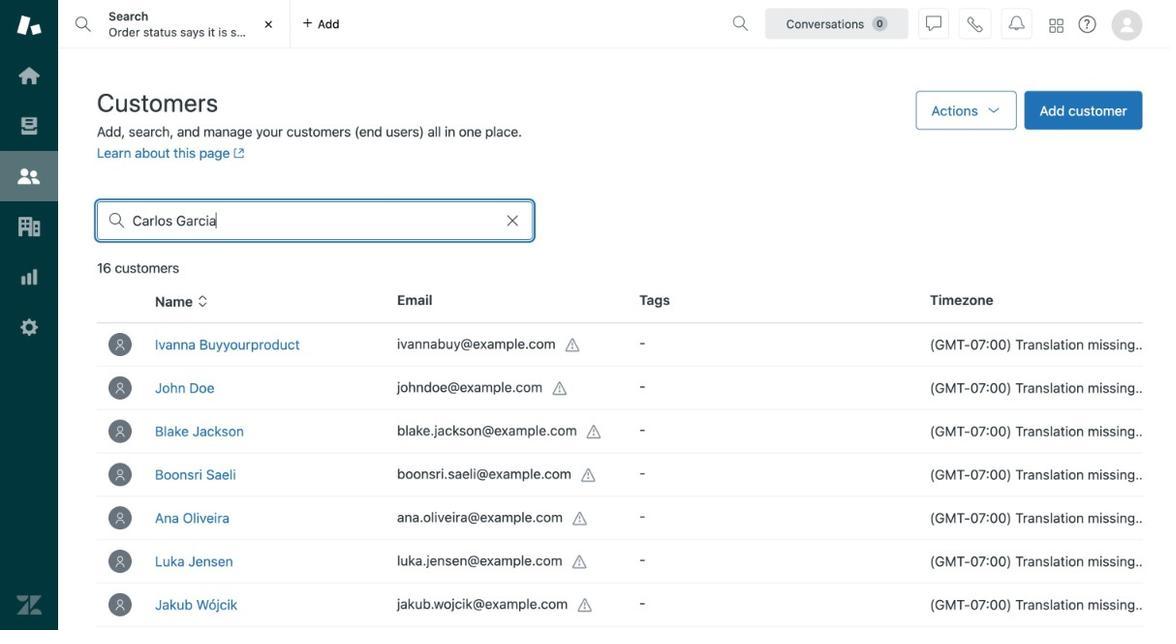 Task type: describe. For each thing, give the bounding box(es) containing it.
0 vertical spatial unverified email image
[[565, 338, 581, 353]]

zendesk products image
[[1050, 19, 1063, 32]]

get help image
[[1079, 15, 1096, 33]]

admin image
[[16, 315, 42, 340]]

reporting image
[[16, 264, 42, 290]]

zendesk support image
[[16, 13, 42, 38]]

Search customers field
[[133, 212, 497, 229]]

1 vertical spatial unverified email image
[[581, 468, 597, 483]]



Task type: vqa. For each thing, say whether or not it's contained in the screenshot.
ZENDESK PRODUCTS icon
yes



Task type: locate. For each thing, give the bounding box(es) containing it.
zendesk image
[[16, 593, 42, 618]]

views image
[[16, 113, 42, 139]]

(opens in a new tab) image
[[230, 148, 245, 159]]

unverified email image
[[565, 338, 581, 353], [581, 468, 597, 483], [578, 598, 593, 614]]

tabs tab list
[[58, 0, 725, 48]]

tab
[[58, 0, 313, 48]]

organizations image
[[16, 214, 42, 239]]

button displays agent's chat status as invisible. image
[[926, 16, 942, 31]]

main element
[[0, 0, 58, 631]]

notifications image
[[1009, 16, 1024, 31]]

x icon image
[[505, 213, 520, 228]]

2 vertical spatial unverified email image
[[578, 598, 593, 614]]

customers image
[[16, 164, 42, 189]]

unverified email image
[[552, 381, 568, 397], [587, 425, 602, 440], [573, 511, 588, 527], [572, 555, 588, 570]]

close image
[[259, 15, 278, 34]]

get started image
[[16, 63, 42, 88]]



